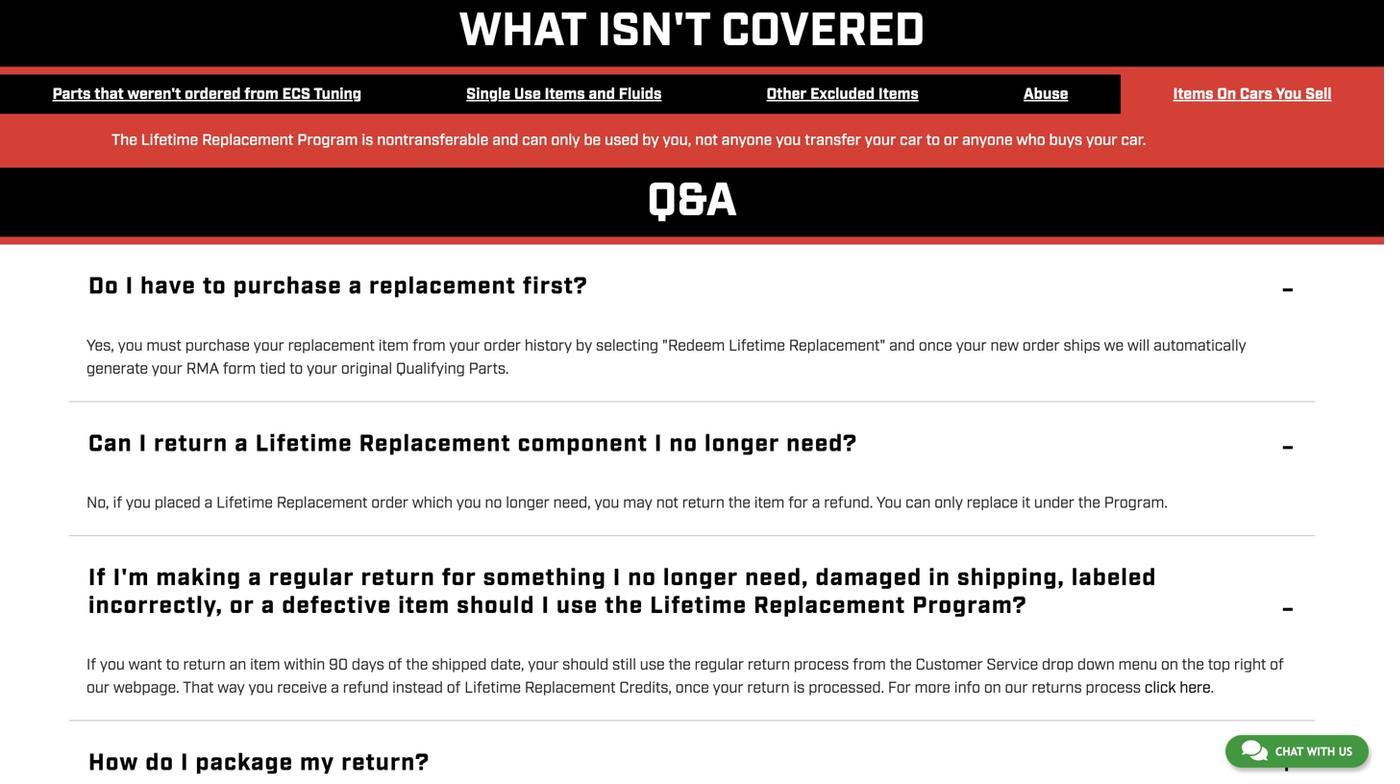 Task type: locate. For each thing, give the bounding box(es) containing it.
items right use
[[545, 85, 585, 105]]

way
[[217, 679, 245, 699]]

should inside if you want to return an item within 90 days of the shipped date, your should still use the regular return process from the customer service drop down menu on the top right of our webpage.  that way you receive a refund instead of lifetime replacement credits, once your return is processed. for more info on our returns process
[[562, 656, 609, 676]]

1 horizontal spatial no
[[628, 563, 657, 594]]

0 horizontal spatial or
[[230, 591, 255, 622]]

used
[[605, 131, 639, 151]]

1 vertical spatial once
[[675, 679, 709, 699]]

is left "processed."
[[793, 679, 805, 699]]

"redeem
[[662, 336, 725, 356]]

process up "processed."
[[794, 656, 849, 676]]

1 anyone from the left
[[722, 131, 772, 151]]

date,
[[490, 656, 524, 676]]

transfer
[[805, 131, 861, 151]]

yes, you must purchase your replacement item from your order history by selecting "redeem lifetime replacement" and once your new order ships we will automatically generate your rma form tied to your original qualifying parts.
[[87, 336, 1246, 379]]

lifetime down date,
[[465, 679, 521, 699]]

0 vertical spatial need,
[[553, 494, 591, 514]]

you
[[776, 131, 801, 151], [118, 336, 143, 356], [126, 494, 151, 514], [456, 494, 481, 514], [595, 494, 619, 514], [100, 656, 125, 676], [249, 679, 273, 699]]

our down service
[[1005, 679, 1028, 699]]

longer inside if i'm making a regular return for something i no longer need, damaged in shipping, labeled incorrectly, or a defective item should i use the lifetime replacement program?
[[663, 563, 738, 594]]

your left new
[[956, 336, 987, 356]]

replacement inside yes, you must purchase your replacement item from your order history by selecting "redeem lifetime replacement" and once your new order ships we will automatically generate your rma form tied to your original qualifying parts.
[[288, 336, 375, 356]]

regular inside if i'm making a regular return for something i no longer need, damaged in shipping, labeled incorrectly, or a defective item should i use the lifetime replacement program?
[[269, 563, 354, 594]]

of right days
[[388, 656, 402, 676]]

1 horizontal spatial you
[[1276, 85, 1302, 105]]

1 vertical spatial is
[[793, 679, 805, 699]]

yes,
[[87, 336, 114, 356]]

lifetime down tied
[[255, 429, 352, 460]]

0 vertical spatial longer
[[705, 429, 780, 460]]

you
[[1276, 85, 1302, 105], [877, 494, 902, 514]]

1 vertical spatial for
[[442, 563, 477, 594]]

down
[[1077, 656, 1115, 676]]

you left sell
[[1276, 85, 1302, 105]]

replacement"
[[789, 336, 885, 356]]

to right car
[[926, 131, 940, 151]]

no, if you placed a lifetime replacement order which you no longer need, you may not return the item for a refund. you can only replace it under the program.
[[87, 494, 1168, 514]]

you up generate
[[118, 336, 143, 356]]

no up "no, if you placed a lifetime replacement order which you no longer need, you may not return the item for a refund. you can only replace it under the program."
[[669, 429, 698, 460]]

generate
[[87, 359, 148, 379]]

or right car
[[944, 131, 958, 151]]

return
[[154, 429, 228, 460], [682, 494, 725, 514], [361, 563, 435, 594], [183, 656, 226, 676], [748, 656, 790, 676], [747, 679, 790, 699]]

1 horizontal spatial order
[[484, 336, 521, 356]]

do
[[88, 272, 119, 302]]

item right an
[[250, 656, 280, 676]]

1 vertical spatial from
[[412, 336, 446, 356]]

2 horizontal spatial from
[[853, 656, 886, 676]]

you right the refund.
[[877, 494, 902, 514]]

2 vertical spatial and
[[889, 336, 915, 356]]

items left the on
[[1173, 85, 1213, 105]]

2 vertical spatial longer
[[663, 563, 738, 594]]

you inside yes, you must purchase your replacement item from your order history by selecting "redeem lifetime replacement" and once your new order ships we will automatically generate your rma form tied to your original qualifying parts.
[[118, 336, 143, 356]]

should up date,
[[457, 591, 535, 622]]

1 horizontal spatial once
[[919, 336, 952, 356]]

you left want
[[100, 656, 125, 676]]

0 horizontal spatial is
[[362, 131, 373, 151]]

car.
[[1121, 131, 1146, 151]]

weren't
[[127, 85, 181, 105]]

1 vertical spatial should
[[562, 656, 609, 676]]

0 horizontal spatial from
[[244, 85, 278, 105]]

is inside if you want to return an item within 90 days of the shipped date, your should still use the regular return process from the customer service drop down menu on the top right of our webpage.  that way you receive a refund instead of lifetime replacement credits, once your return is processed. for more info on our returns process
[[793, 679, 805, 699]]

regular right still
[[695, 656, 744, 676]]

1 horizontal spatial from
[[412, 336, 446, 356]]

single use items and fluids
[[466, 85, 662, 105]]

2 vertical spatial from
[[853, 656, 886, 676]]

under
[[1034, 494, 1074, 514]]

if left want
[[87, 656, 96, 676]]

0 horizontal spatial use
[[556, 591, 598, 622]]

0 vertical spatial is
[[362, 131, 373, 151]]

a up original
[[349, 272, 363, 302]]

purchase up tied
[[233, 272, 342, 302]]

1 vertical spatial longer
[[506, 494, 550, 514]]

0 vertical spatial no
[[669, 429, 698, 460]]

0 horizontal spatial and
[[492, 131, 518, 151]]

0 horizontal spatial only
[[551, 131, 580, 151]]

if left i'm
[[88, 563, 106, 594]]

anyone left who
[[962, 131, 1013, 151]]

0 vertical spatial or
[[944, 131, 958, 151]]

0 vertical spatial replacement
[[369, 272, 516, 302]]

your up tied
[[254, 336, 284, 356]]

can right the refund.
[[906, 494, 931, 514]]

0 horizontal spatial you
[[877, 494, 902, 514]]

chat with us link
[[1225, 735, 1369, 768]]

from left the ecs at the left of the page
[[244, 85, 278, 105]]

our left the webpage.
[[87, 679, 110, 699]]

0 vertical spatial only
[[551, 131, 580, 151]]

you right which
[[456, 494, 481, 514]]

to
[[926, 131, 940, 151], [203, 272, 227, 302], [289, 359, 303, 379], [166, 656, 179, 676]]

0 vertical spatial for
[[788, 494, 808, 514]]

a right making
[[248, 563, 262, 594]]

of right right
[[1270, 656, 1284, 676]]

by right history
[[576, 336, 592, 356]]

item left the refund.
[[754, 494, 785, 514]]

1 vertical spatial use
[[640, 656, 665, 676]]

info
[[954, 679, 980, 699]]

1 horizontal spatial process
[[1086, 679, 1141, 699]]

1 horizontal spatial or
[[944, 131, 958, 151]]

to right tied
[[289, 359, 303, 379]]

0 horizontal spatial no
[[485, 494, 502, 514]]

need, down component
[[553, 494, 591, 514]]

replacement inside if i'm making a regular return for something i no longer need, damaged in shipping, labeled incorrectly, or a defective item should i use the lifetime replacement program?
[[754, 591, 906, 622]]

a down 90
[[331, 679, 339, 699]]

0 vertical spatial should
[[457, 591, 535, 622]]

if inside if you want to return an item within 90 days of the shipped date, your should still use the regular return process from the customer service drop down menu on the top right of our webpage.  that way you receive a refund instead of lifetime replacement credits, once your return is processed. for more info on our returns process
[[87, 656, 96, 676]]

order up the parts.
[[484, 336, 521, 356]]

0 horizontal spatial can
[[522, 131, 547, 151]]

a
[[349, 272, 363, 302], [235, 429, 249, 460], [204, 494, 213, 514], [812, 494, 820, 514], [248, 563, 262, 594], [261, 591, 275, 622], [331, 679, 339, 699]]

or
[[944, 131, 958, 151], [230, 591, 255, 622]]

1 horizontal spatial anyone
[[962, 131, 1013, 151]]

longer
[[705, 429, 780, 460], [506, 494, 550, 514], [663, 563, 738, 594]]

or up an
[[230, 591, 255, 622]]

and left fluids
[[589, 85, 615, 105]]

2 horizontal spatial of
[[1270, 656, 1284, 676]]

and inside items on cars you sell 'tab panel'
[[492, 131, 518, 151]]

only left be
[[551, 131, 580, 151]]

1 vertical spatial if
[[87, 656, 96, 676]]

replacement up original
[[288, 336, 375, 356]]

not
[[695, 131, 718, 151], [656, 494, 679, 514]]

processed.
[[809, 679, 884, 699]]

click
[[1145, 679, 1176, 699]]

you right "way"
[[249, 679, 273, 699]]

0 horizontal spatial by
[[576, 336, 592, 356]]

order left which
[[371, 494, 408, 514]]

on right info
[[984, 679, 1001, 699]]

1 horizontal spatial can
[[906, 494, 931, 514]]

0 horizontal spatial anyone
[[722, 131, 772, 151]]

i'm
[[113, 563, 149, 594]]

use
[[514, 85, 541, 105]]

by for history
[[576, 336, 592, 356]]

lifetime right placed
[[216, 494, 273, 514]]

need, inside if i'm making a regular return for something i no longer need, damaged in shipping, labeled incorrectly, or a defective item should i use the lifetime replacement program?
[[745, 563, 809, 594]]

credits,
[[619, 679, 672, 699]]

1 vertical spatial and
[[492, 131, 518, 151]]

0 horizontal spatial on
[[984, 679, 1001, 699]]

chat
[[1275, 745, 1303, 758]]

0 horizontal spatial process
[[794, 656, 849, 676]]

items up car
[[878, 85, 919, 105]]

from up "processed."
[[853, 656, 886, 676]]

replace
[[967, 494, 1018, 514]]

0 horizontal spatial need,
[[553, 494, 591, 514]]

1 vertical spatial no
[[485, 494, 502, 514]]

0 vertical spatial regular
[[269, 563, 354, 594]]

the
[[111, 131, 137, 151]]

0 horizontal spatial regular
[[269, 563, 354, 594]]

1 horizontal spatial need,
[[745, 563, 809, 594]]

anyone down other in the top of the page
[[722, 131, 772, 151]]

should left still
[[562, 656, 609, 676]]

1 vertical spatial you
[[877, 494, 902, 514]]

your up the parts.
[[449, 336, 480, 356]]

need, left damaged
[[745, 563, 809, 594]]

0 vertical spatial from
[[244, 85, 278, 105]]

and right 'replacement"'
[[889, 336, 915, 356]]

items for use
[[545, 85, 585, 105]]

1 horizontal spatial of
[[447, 679, 461, 699]]

your left car. on the top right
[[1086, 131, 1117, 151]]

for down which
[[442, 563, 477, 594]]

for inside if i'm making a regular return for something i no longer need, damaged in shipping, labeled incorrectly, or a defective item should i use the lifetime replacement program?
[[442, 563, 477, 594]]

regular
[[269, 563, 354, 594], [695, 656, 744, 676]]

by inside yes, you must purchase your replacement item from your order history by selecting "redeem lifetime replacement" and once your new order ships we will automatically generate your rma form tied to your original qualifying parts.
[[576, 336, 592, 356]]

0 horizontal spatial should
[[457, 591, 535, 622]]

0 vertical spatial by
[[642, 131, 659, 151]]

item
[[378, 336, 409, 356], [754, 494, 785, 514], [398, 591, 450, 622], [250, 656, 280, 676]]

package
[[196, 748, 293, 779]]

lifetime
[[141, 131, 198, 151], [729, 336, 785, 356], [255, 429, 352, 460], [216, 494, 273, 514], [650, 591, 747, 622], [465, 679, 521, 699]]

no inside if i'm making a regular return for something i no longer need, damaged in shipping, labeled incorrectly, or a defective item should i use the lifetime replacement program?
[[628, 563, 657, 594]]

not right you,
[[695, 131, 718, 151]]

0 vertical spatial on
[[1161, 656, 1178, 676]]

0 horizontal spatial items
[[545, 85, 585, 105]]

on
[[1161, 656, 1178, 676], [984, 679, 1001, 699]]

0 horizontal spatial not
[[656, 494, 679, 514]]

0 vertical spatial and
[[589, 85, 615, 105]]

1 horizontal spatial by
[[642, 131, 659, 151]]

item up 'shipped'
[[398, 591, 450, 622]]

can down use
[[522, 131, 547, 151]]

0 vertical spatial can
[[522, 131, 547, 151]]

1 horizontal spatial regular
[[695, 656, 744, 676]]

items inside button
[[545, 85, 585, 105]]

0 horizontal spatial of
[[388, 656, 402, 676]]

1 vertical spatial can
[[906, 494, 931, 514]]

replacement up qualifying
[[369, 272, 516, 302]]

1 horizontal spatial our
[[1005, 679, 1028, 699]]

it
[[1022, 494, 1030, 514]]

1 vertical spatial not
[[656, 494, 679, 514]]

and
[[589, 85, 615, 105], [492, 131, 518, 151], [889, 336, 915, 356]]

in
[[929, 563, 951, 594]]

we
[[1104, 336, 1124, 356]]

by left you,
[[642, 131, 659, 151]]

tab list
[[0, 74, 1384, 115]]

0 horizontal spatial once
[[675, 679, 709, 699]]

is right program
[[362, 131, 373, 151]]

lifetime right the
[[141, 131, 198, 151]]

0 vertical spatial if
[[88, 563, 106, 594]]

that
[[94, 85, 124, 105]]

1 horizontal spatial should
[[562, 656, 609, 676]]

lifetime up if you want to return an item within 90 days of the shipped date, your should still use the regular return process from the customer service drop down menu on the top right of our webpage.  that way you receive a refund instead of lifetime replacement credits, once your return is processed. for more info on our returns process
[[650, 591, 747, 622]]

once left new
[[919, 336, 952, 356]]

1 vertical spatial by
[[576, 336, 592, 356]]

i
[[126, 272, 134, 302], [139, 429, 147, 460], [655, 429, 663, 460], [613, 563, 621, 594], [542, 591, 550, 622], [181, 748, 189, 779]]

1 vertical spatial need,
[[745, 563, 809, 594]]

0 vertical spatial once
[[919, 336, 952, 356]]

0 horizontal spatial for
[[442, 563, 477, 594]]

fluids
[[619, 85, 662, 105]]

your right "credits,"
[[713, 679, 744, 699]]

or inside if i'm making a regular return for something i no longer need, damaged in shipping, labeled incorrectly, or a defective item should i use the lifetime replacement program?
[[230, 591, 255, 622]]

other excluded items
[[767, 85, 919, 105]]

1 vertical spatial process
[[1086, 679, 1141, 699]]

1 items from the left
[[545, 85, 585, 105]]

selecting
[[596, 336, 658, 356]]

1 vertical spatial replacement
[[288, 336, 375, 356]]

a left defective
[[261, 591, 275, 622]]

no,
[[87, 494, 109, 514]]

our
[[87, 679, 110, 699], [1005, 679, 1028, 699]]

parts that weren't ordered from ecs tuning
[[52, 85, 361, 105]]

1 horizontal spatial use
[[640, 656, 665, 676]]

within
[[284, 656, 325, 676]]

how
[[88, 748, 139, 779]]

your left car
[[865, 131, 896, 151]]

once right "credits,"
[[675, 679, 709, 699]]

single
[[466, 85, 510, 105]]

of
[[388, 656, 402, 676], [1270, 656, 1284, 676], [447, 679, 461, 699]]

1 vertical spatial or
[[230, 591, 255, 622]]

labeled
[[1072, 563, 1157, 594]]

1 vertical spatial regular
[[695, 656, 744, 676]]

on up 'click here' link
[[1161, 656, 1178, 676]]

by inside items on cars you sell 'tab panel'
[[642, 131, 659, 151]]

items on cars you sell tab panel
[[111, 129, 1146, 152]]

2 our from the left
[[1005, 679, 1028, 699]]

items for excluded
[[878, 85, 919, 105]]

you inside button
[[1276, 85, 1302, 105]]

order right new
[[1023, 336, 1060, 356]]

program?
[[912, 591, 1027, 622]]

the inside if i'm making a regular return for something i no longer need, damaged in shipping, labeled incorrectly, or a defective item should i use the lifetime replacement program?
[[605, 591, 643, 622]]

to right want
[[166, 656, 179, 676]]

1 horizontal spatial and
[[589, 85, 615, 105]]

0 vertical spatial not
[[695, 131, 718, 151]]

1 horizontal spatial not
[[695, 131, 718, 151]]

1 horizontal spatial items
[[878, 85, 919, 105]]

if inside if i'm making a regular return for something i no longer need, damaged in shipping, labeled incorrectly, or a defective item should i use the lifetime replacement program?
[[88, 563, 106, 594]]

2 horizontal spatial and
[[889, 336, 915, 356]]

use
[[556, 591, 598, 622], [640, 656, 665, 676]]

lifetime right "redeem
[[729, 336, 785, 356]]

anyone
[[722, 131, 772, 151], [962, 131, 1013, 151]]

sell
[[1305, 85, 1332, 105]]

process down down
[[1086, 679, 1141, 699]]

single use items and fluids button
[[414, 74, 714, 115]]

not right may
[[656, 494, 679, 514]]

2 vertical spatial no
[[628, 563, 657, 594]]

1 vertical spatial only
[[934, 494, 963, 514]]

0 vertical spatial use
[[556, 591, 598, 622]]

item up original
[[378, 336, 409, 356]]

service
[[987, 656, 1038, 676]]

only left the replace
[[934, 494, 963, 514]]

2 horizontal spatial items
[[1173, 85, 1213, 105]]

you left transfer
[[776, 131, 801, 151]]

lifetime inside yes, you must purchase your replacement item from your order history by selecting "redeem lifetime replacement" and once your new order ships we will automatically generate your rma form tied to your original qualifying parts.
[[729, 336, 785, 356]]

1 horizontal spatial is
[[793, 679, 805, 699]]

2 items from the left
[[878, 85, 919, 105]]

.
[[1211, 679, 1214, 699]]

purchase inside yes, you must purchase your replacement item from your order history by selecting "redeem lifetime replacement" and once your new order ships we will automatically generate your rma form tied to your original qualifying parts.
[[185, 336, 250, 356]]

ecs
[[282, 85, 310, 105]]

0 horizontal spatial our
[[87, 679, 110, 699]]

regular up 'within'
[[269, 563, 354, 594]]

purchase up rma
[[185, 336, 250, 356]]

only
[[551, 131, 580, 151], [934, 494, 963, 514]]

no right which
[[485, 494, 502, 514]]

no down may
[[628, 563, 657, 594]]

1 our from the left
[[87, 679, 110, 699]]

regular inside if you want to return an item within 90 days of the shipped date, your should still use the regular return process from the customer service drop down menu on the top right of our webpage.  that way you receive a refund instead of lifetime replacement credits, once your return is processed. for more info on our returns process
[[695, 656, 744, 676]]

and inside yes, you must purchase your replacement item from your order history by selecting "redeem lifetime replacement" and once your new order ships we will automatically generate your rma form tied to your original qualifying parts.
[[889, 336, 915, 356]]

can i return a lifetime replacement component i no longer need?
[[88, 429, 857, 460]]

excluded
[[810, 85, 875, 105]]

you right "if"
[[126, 494, 151, 514]]

0 vertical spatial you
[[1276, 85, 1302, 105]]

of down 'shipped'
[[447, 679, 461, 699]]

from up qualifying
[[412, 336, 446, 356]]

for left the refund.
[[788, 494, 808, 514]]

can
[[522, 131, 547, 151], [906, 494, 931, 514]]

to right have
[[203, 272, 227, 302]]

menu
[[1118, 656, 1157, 676]]

1 vertical spatial purchase
[[185, 336, 250, 356]]

and down single
[[492, 131, 518, 151]]



Task type: vqa. For each thing, say whether or not it's contained in the screenshot.
3rd "Items" from left
yes



Task type: describe. For each thing, give the bounding box(es) containing it.
still
[[612, 656, 636, 676]]

click here .
[[1145, 679, 1214, 699]]

for
[[888, 679, 911, 699]]

history
[[525, 336, 572, 356]]

you inside items on cars you sell 'tab panel'
[[776, 131, 801, 151]]

only inside items on cars you sell 'tab panel'
[[551, 131, 580, 151]]

something
[[483, 563, 606, 594]]

nontransferable
[[377, 131, 489, 151]]

the lifetime replacement program is nontransferable and can only be used by you, not anyone you transfer your car to or anyone who buys your car.
[[111, 131, 1146, 151]]

placed
[[154, 494, 201, 514]]

2 anyone from the left
[[962, 131, 1013, 151]]

return inside if i'm making a regular return for something i no longer need, damaged in shipping, labeled incorrectly, or a defective item should i use the lifetime replacement program?
[[361, 563, 435, 594]]

0 horizontal spatial order
[[371, 494, 408, 514]]

ships
[[1063, 336, 1100, 356]]

program.
[[1104, 494, 1168, 514]]

first?
[[523, 272, 588, 302]]

refund.
[[824, 494, 873, 514]]

making
[[156, 563, 242, 594]]

from inside if you want to return an item within 90 days of the shipped date, your should still use the regular return process from the customer service drop down menu on the top right of our webpage.  that way you receive a refund instead of lifetime replacement credits, once your return is processed. for more info on our returns process
[[853, 656, 886, 676]]

drop
[[1042, 656, 1074, 676]]

parts
[[52, 85, 91, 105]]

90
[[329, 656, 348, 676]]

how do i package my return?
[[88, 748, 430, 779]]

use inside if you want to return an item within 90 days of the shipped date, your should still use the regular return process from the customer service drop down menu on the top right of our webpage.  that way you receive a refund instead of lifetime replacement credits, once your return is processed. for more info on our returns process
[[640, 656, 665, 676]]

abuse
[[1024, 85, 1068, 105]]

to inside if you want to return an item within 90 days of the shipped date, your should still use the regular return process from the customer service drop down menu on the top right of our webpage.  that way you receive a refund instead of lifetime replacement credits, once your return is processed. for more info on our returns process
[[166, 656, 179, 676]]

shipping,
[[957, 563, 1065, 594]]

defective
[[282, 591, 392, 622]]

that
[[183, 679, 214, 699]]

replacement inside items on cars you sell 'tab panel'
[[202, 131, 294, 151]]

if for if you want to return an item within 90 days of the shipped date, your should still use the regular return process from the customer service drop down menu on the top right of our webpage.  that way you receive a refund instead of lifetime replacement credits, once your return is processed. for more info on our returns process
[[87, 656, 96, 676]]

lifetime inside if you want to return an item within 90 days of the shipped date, your should still use the regular return process from the customer service drop down menu on the top right of our webpage.  that way you receive a refund instead of lifetime replacement credits, once your return is processed. for more info on our returns process
[[465, 679, 521, 699]]

lifetime inside items on cars you sell 'tab panel'
[[141, 131, 198, 151]]

on
[[1217, 85, 1236, 105]]

who
[[1016, 131, 1045, 151]]

more
[[915, 679, 951, 699]]

not inside items on cars you sell 'tab panel'
[[695, 131, 718, 151]]

webpage.
[[113, 679, 179, 699]]

refund
[[343, 679, 389, 699]]

want
[[128, 656, 162, 676]]

qualifying
[[396, 359, 465, 379]]

once inside yes, you must purchase your replacement item from your order history by selecting "redeem lifetime replacement" and once your new order ships we will automatically generate your rma form tied to your original qualifying parts.
[[919, 336, 952, 356]]

program
[[297, 131, 358, 151]]

2 horizontal spatial no
[[669, 429, 698, 460]]

once inside if you want to return an item within 90 days of the shipped date, your should still use the regular return process from the customer service drop down menu on the top right of our webpage.  that way you receive a refund instead of lifetime replacement credits, once your return is processed. for more info on our returns process
[[675, 679, 709, 699]]

component
[[518, 429, 648, 460]]

an
[[229, 656, 246, 676]]

by for used
[[642, 131, 659, 151]]

and inside button
[[589, 85, 615, 105]]

1 vertical spatial on
[[984, 679, 1001, 699]]

item inside if i'm making a regular return for something i no longer need, damaged in shipping, labeled incorrectly, or a defective item should i use the lifetime replacement program?
[[398, 591, 450, 622]]

us
[[1339, 745, 1352, 758]]

you,
[[663, 131, 691, 151]]

damaged
[[815, 563, 922, 594]]

q&a
[[647, 172, 737, 233]]

a right placed
[[204, 494, 213, 514]]

1 horizontal spatial for
[[788, 494, 808, 514]]

use inside if i'm making a regular return for something i no longer need, damaged in shipping, labeled incorrectly, or a defective item should i use the lifetime replacement program?
[[556, 591, 598, 622]]

other
[[767, 85, 807, 105]]

with
[[1307, 745, 1335, 758]]

will
[[1127, 336, 1150, 356]]

tuning
[[314, 85, 361, 105]]

click here link
[[1145, 679, 1211, 699]]

1 horizontal spatial only
[[934, 494, 963, 514]]

my
[[300, 748, 335, 779]]

customer
[[916, 656, 983, 676]]

can
[[88, 429, 132, 460]]

parts that weren't ordered from ecs tuning button
[[0, 74, 414, 115]]

have
[[140, 272, 196, 302]]

from inside the parts that weren't ordered from ecs tuning button
[[244, 85, 278, 105]]

you left may
[[595, 494, 619, 514]]

from inside yes, you must purchase your replacement item from your order history by selecting "redeem lifetime replacement" and once your new order ships we will automatically generate your rma form tied to your original qualifying parts.
[[412, 336, 446, 356]]

parts.
[[469, 359, 509, 379]]

can inside items on cars you sell 'tab panel'
[[522, 131, 547, 151]]

a down form
[[235, 429, 249, 460]]

do i have to purchase a replacement first?
[[88, 272, 588, 302]]

to inside items on cars you sell 'tab panel'
[[926, 131, 940, 151]]

your down must
[[152, 359, 183, 379]]

0 vertical spatial purchase
[[233, 272, 342, 302]]

car
[[900, 131, 923, 151]]

lifetime inside if i'm making a regular return for something i no longer need, damaged in shipping, labeled incorrectly, or a defective item should i use the lifetime replacement program?
[[650, 591, 747, 622]]

tab list containing parts that weren't ordered from ecs tuning
[[0, 74, 1384, 115]]

return?
[[341, 748, 430, 779]]

a left the refund.
[[812, 494, 820, 514]]

should inside if i'm making a regular return for something i no longer need, damaged in shipping, labeled incorrectly, or a defective item should i use the lifetime replacement program?
[[457, 591, 535, 622]]

ordered
[[185, 85, 241, 105]]

right
[[1234, 656, 1266, 676]]

automatically
[[1153, 336, 1246, 356]]

receive
[[277, 679, 327, 699]]

replacement inside if you want to return an item within 90 days of the shipped date, your should still use the regular return process from the customer service drop down menu on the top right of our webpage.  that way you receive a refund instead of lifetime replacement credits, once your return is processed. for more info on our returns process
[[525, 679, 616, 699]]

buys
[[1049, 131, 1082, 151]]

original
[[341, 359, 392, 379]]

cars
[[1240, 85, 1272, 105]]

is inside items on cars you sell 'tab panel'
[[362, 131, 373, 151]]

items on cars you sell button
[[1121, 74, 1384, 115]]

days
[[352, 656, 384, 676]]

here
[[1180, 679, 1211, 699]]

what isn't covered
[[459, 1, 925, 62]]

abuse button
[[971, 74, 1121, 115]]

comments image
[[1242, 739, 1268, 762]]

items on cars you sell
[[1173, 85, 1332, 105]]

item inside if you want to return an item within 90 days of the shipped date, your should still use the regular return process from the customer service drop down menu on the top right of our webpage.  that way you receive a refund instead of lifetime replacement credits, once your return is processed. for more info on our returns process
[[250, 656, 280, 676]]

3 items from the left
[[1173, 85, 1213, 105]]

must
[[146, 336, 182, 356]]

if you want to return an item within 90 days of the shipped date, your should still use the regular return process from the customer service drop down menu on the top right of our webpage.  that way you receive a refund instead of lifetime replacement credits, once your return is processed. for more info on our returns process
[[87, 656, 1284, 699]]

your right date,
[[528, 656, 559, 676]]

or inside items on cars you sell 'tab panel'
[[944, 131, 958, 151]]

if i'm making a regular return for something i no longer need, damaged in shipping, labeled incorrectly, or a defective item should i use the lifetime replacement program?
[[88, 563, 1157, 622]]

if for if i'm making a regular return for something i no longer need, damaged in shipping, labeled incorrectly, or a defective item should i use the lifetime replacement program?
[[88, 563, 106, 594]]

other excluded items button
[[714, 74, 971, 115]]

do
[[145, 748, 174, 779]]

1 horizontal spatial on
[[1161, 656, 1178, 676]]

top
[[1208, 656, 1230, 676]]

your left original
[[307, 359, 337, 379]]

0 vertical spatial process
[[794, 656, 849, 676]]

form
[[223, 359, 256, 379]]

to inside yes, you must purchase your replacement item from your order history by selecting "redeem lifetime replacement" and once your new order ships we will automatically generate your rma form tied to your original qualifying parts.
[[289, 359, 303, 379]]

be
[[584, 131, 601, 151]]

2 horizontal spatial order
[[1023, 336, 1060, 356]]

item inside yes, you must purchase your replacement item from your order history by selecting "redeem lifetime replacement" and once your new order ships we will automatically generate your rma form tied to your original qualifying parts.
[[378, 336, 409, 356]]

a inside if you want to return an item within 90 days of the shipped date, your should still use the regular return process from the customer service drop down menu on the top right of our webpage.  that way you receive a refund instead of lifetime replacement credits, once your return is processed. for more info on our returns process
[[331, 679, 339, 699]]

rma
[[186, 359, 219, 379]]



